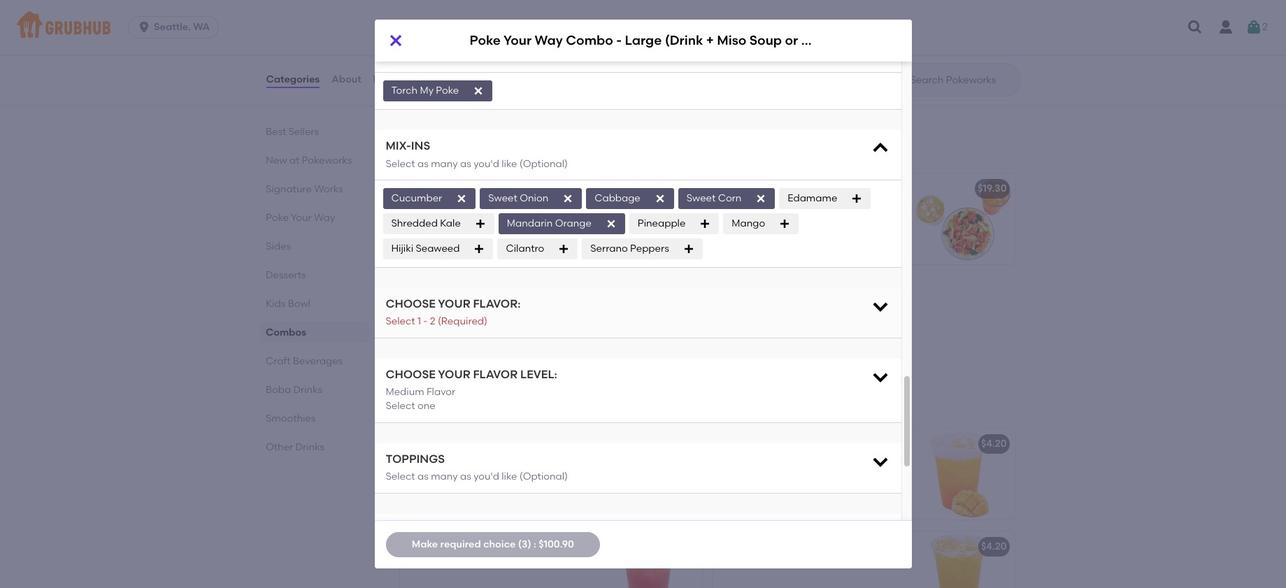 Task type: locate. For each thing, give the bounding box(es) containing it.
seattle,
[[154, 21, 191, 33]]

svg image for edamame
[[851, 193, 863, 204]]

large left $7.80 at the right of page
[[625, 32, 662, 49]]

1 horizontal spatial combos
[[397, 141, 458, 158]]

2 vertical spatial combo
[[481, 286, 517, 297]]

serrano
[[590, 242, 628, 254]]

mango for mango
[[732, 217, 765, 229]]

0 vertical spatial mango
[[732, 217, 765, 229]]

like down the sear
[[502, 50, 517, 62]]

signature
[[408, 183, 455, 195], [265, 183, 311, 195]]

craft beverages
[[265, 355, 342, 367], [397, 396, 517, 414]]

choice right the "edamame"
[[860, 203, 892, 214]]

$4.20 inside $4.20 button
[[981, 541, 1007, 553]]

of down mix
[[721, 217, 731, 229]]

1 vertical spatial choice
[[524, 305, 556, 317]]

svg image for pineapple
[[700, 218, 711, 229]]

0 horizontal spatial and
[[440, 93, 459, 105]]

miso right $7.80 +
[[717, 32, 746, 49]]

2 vertical spatial 2
[[430, 316, 435, 328]]

toppings,
[[800, 217, 844, 229], [445, 320, 490, 331]]

- up "three proteins with your choice of mix ins, toppings, and flavor."
[[519, 286, 523, 297]]

you'd inside mix-ins select as many as you'd like (optional)
[[474, 158, 499, 170]]

categories button
[[265, 55, 320, 105]]

chips)
[[841, 32, 883, 49], [661, 183, 692, 195], [689, 286, 721, 297]]

mix
[[721, 203, 737, 214]]

you'd down lilikoi lemonade
[[474, 471, 499, 483]]

large right flavor:
[[526, 286, 554, 297]]

sweet for sweet corn
[[687, 192, 716, 204]]

choose inside choose your flavor level: medium flavor select one
[[386, 368, 436, 381]]

1 vertical spatial your
[[438, 297, 470, 310]]

soup
[[750, 32, 782, 49], [591, 183, 616, 195], [620, 286, 644, 297]]

level:
[[520, 368, 557, 381]]

poke
[[470, 32, 501, 49], [436, 84, 459, 96], [265, 212, 288, 224], [408, 286, 432, 297]]

svg image for shredded kale
[[475, 218, 486, 229]]

1 vertical spatial 2
[[766, 203, 772, 214]]

2 choose from the top
[[386, 368, 436, 381]]

1 choose from the top
[[386, 297, 436, 310]]

4 select from the top
[[386, 400, 415, 412]]

wa
[[193, 21, 210, 33]]

2 sweet from the left
[[687, 192, 716, 204]]

miso up orange
[[567, 183, 589, 195]]

3 you'd from the top
[[474, 471, 499, 483]]

ins, down the "edamame"
[[782, 217, 798, 229]]

0 vertical spatial choose
[[386, 297, 436, 310]]

pokeworks right at
[[301, 155, 352, 166]]

lemonade inside button
[[464, 541, 515, 553]]

beverages
[[293, 355, 342, 367], [439, 396, 517, 414]]

up
[[740, 203, 752, 214]]

+
[[690, 30, 696, 42], [706, 32, 714, 49], [558, 183, 564, 195], [690, 183, 696, 195], [587, 286, 593, 297]]

0 vertical spatial like
[[502, 50, 517, 62]]

2 horizontal spatial miso
[[717, 32, 746, 49]]

0 vertical spatial proteins
[[774, 203, 813, 214]]

2 inside mix up to 2 proteins with your choice of base, mix-ins, toppings, and flavor.
[[766, 203, 772, 214]]

classic
[[514, 93, 548, 105]]

2 vertical spatial miso
[[595, 286, 618, 297]]

desserts
[[265, 269, 306, 281]]

drinks for other drinks
[[295, 441, 324, 453]]

toppings, down the "edamame"
[[800, 217, 844, 229]]

categories
[[266, 73, 320, 85]]

0 vertical spatial -
[[616, 32, 622, 49]]

(optional) up the signature works combo (drink + miso soup or kettle chips) in the top of the page
[[519, 158, 568, 170]]

works down mix-ins select as many as you'd like (optional)
[[457, 183, 487, 195]]

2 horizontal spatial choice
[[860, 203, 892, 214]]

choose inside choose your flavor: select 1 - 2 (required)
[[386, 297, 436, 310]]

$4.20 for mango lemonade
[[981, 438, 1007, 450]]

flavor.
[[721, 231, 750, 243], [513, 320, 542, 331]]

kids bowl image
[[597, 21, 702, 112]]

select down the "toppings"
[[386, 471, 415, 483]]

0 vertical spatial your
[[837, 203, 858, 214]]

bowl
[[288, 298, 310, 310]]

1 vertical spatial drinks
[[295, 441, 324, 453]]

your
[[514, 32, 546, 45], [438, 297, 470, 310], [438, 368, 470, 381]]

of right flavor:
[[558, 305, 567, 317]]

poke up sides
[[265, 212, 288, 224]]

pokeworks down surimi at the left of page
[[462, 93, 512, 105]]

2 vertical spatial you'd
[[474, 471, 499, 483]]

0 vertical spatial chips)
[[841, 32, 883, 49]]

2 horizontal spatial kettle
[[801, 32, 838, 49]]

poke your way combo - large (drink + miso soup or kettle chips)
[[470, 32, 883, 49], [408, 286, 721, 297]]

1 you'd from the top
[[474, 50, 499, 62]]

1 vertical spatial your
[[501, 305, 521, 317]]

2 $19.30 from the left
[[978, 183, 1007, 195]]

0 vertical spatial many
[[431, 50, 458, 62]]

craft
[[265, 355, 290, 367], [397, 396, 436, 414]]

your up (required)
[[438, 297, 470, 310]]

miso down serrano
[[595, 286, 618, 297]]

ins, inside "three proteins with your choice of mix ins, toppings, and flavor."
[[427, 320, 443, 331]]

cabbage
[[595, 192, 640, 204]]

5 select from the top
[[386, 471, 415, 483]]

as up kale
[[460, 158, 471, 170]]

lilikoi lemonade image
[[597, 429, 702, 520]]

works down new at pokeworks
[[314, 183, 343, 195]]

or
[[785, 32, 798, 49], [449, 50, 459, 62], [618, 183, 628, 195], [647, 286, 657, 297]]

2 vertical spatial -
[[423, 316, 428, 328]]

1 many from the top
[[431, 50, 458, 62]]

mango for mango lemonade
[[721, 438, 755, 450]]

torched poke: sear your protein (optional) select as many as you'd like (optional)
[[386, 32, 670, 62]]

sweet left corn
[[687, 192, 716, 204]]

rice,
[[533, 50, 553, 62]]

2
[[1262, 21, 1268, 33], [766, 203, 772, 214], [430, 316, 435, 328]]

beverages up boba drinks
[[293, 355, 342, 367]]

or inside the chicken or tofu with white rice, sweet corn, mandarin orange, edamame, surimi salad, wonton crisps, and pokeworks classic
[[449, 50, 459, 62]]

choice inside mix up to 2 proteins with your choice of base, mix-ins, toppings, and flavor.
[[860, 203, 892, 214]]

+ right $7.80 +
[[706, 32, 714, 49]]

1 vertical spatial many
[[431, 158, 458, 170]]

poke your way combo - large (drink + miso soup or kettle chips) image
[[597, 276, 702, 367]]

1 horizontal spatial miso
[[595, 286, 618, 297]]

combos up cucumber in the top left of the page
[[397, 141, 458, 158]]

1
[[417, 316, 421, 328]]

lilikoi
[[408, 438, 435, 450]]

0 vertical spatial with
[[483, 50, 503, 62]]

2 vertical spatial your
[[434, 286, 455, 297]]

sweet left the onion
[[488, 192, 517, 204]]

with up mandarin
[[483, 50, 503, 62]]

2 vertical spatial your
[[438, 368, 470, 381]]

way up rice,
[[535, 32, 563, 49]]

0 vertical spatial craft beverages
[[265, 355, 342, 367]]

2 vertical spatial (optional)
[[519, 471, 568, 483]]

toppings, down flavor:
[[445, 320, 490, 331]]

svg image
[[137, 20, 151, 34], [473, 85, 484, 96], [870, 138, 890, 158], [456, 193, 467, 204], [755, 193, 767, 204], [851, 193, 863, 204], [475, 218, 486, 229], [700, 218, 711, 229], [779, 218, 790, 229], [474, 243, 485, 254], [683, 243, 694, 254]]

combos down kids bowl
[[265, 327, 306, 338]]

way up (required)
[[457, 286, 479, 297]]

you'd up sweet onion at the left
[[474, 158, 499, 170]]

2 like from the top
[[502, 158, 517, 170]]

many up corn,
[[431, 50, 458, 62]]

0 horizontal spatial flavor.
[[513, 320, 542, 331]]

flavor. down base,
[[721, 231, 750, 243]]

2 vertical spatial (drink
[[556, 286, 585, 297]]

your inside torched poke: sear your protein (optional) select as many as you'd like (optional)
[[514, 32, 546, 45]]

you'd up mandarin
[[474, 50, 499, 62]]

craft beverages up boba drinks
[[265, 355, 342, 367]]

1 vertical spatial proteins
[[438, 305, 476, 317]]

svg image
[[1187, 19, 1204, 36], [1246, 19, 1262, 36], [387, 32, 404, 49], [562, 193, 574, 204], [654, 193, 666, 204], [605, 218, 617, 229], [558, 243, 569, 254], [870, 296, 890, 316], [870, 367, 890, 386], [870, 452, 890, 471]]

serrano peppers
[[590, 242, 669, 254]]

2 vertical spatial with
[[479, 305, 498, 317]]

1 horizontal spatial choice
[[524, 305, 556, 317]]

your up three
[[434, 286, 455, 297]]

way
[[535, 32, 563, 49], [314, 212, 335, 224], [457, 286, 479, 297]]

choose
[[386, 297, 436, 310], [386, 368, 436, 381]]

kettle
[[801, 32, 838, 49], [630, 183, 659, 195], [659, 286, 687, 297]]

0 vertical spatial choice
[[860, 203, 892, 214]]

lemonade for mango lemonade
[[757, 438, 809, 450]]

with right to
[[815, 203, 835, 214]]

0 vertical spatial combos
[[397, 141, 458, 158]]

- inside choose your flavor: select 1 - 2 (required)
[[423, 316, 428, 328]]

your up white
[[514, 32, 546, 45]]

choice right flavor:
[[524, 305, 556, 317]]

1 vertical spatial craft beverages
[[397, 396, 517, 414]]

0 vertical spatial you'd
[[474, 50, 499, 62]]

your inside choose your flavor level: medium flavor select one
[[438, 368, 470, 381]]

0 horizontal spatial works
[[314, 183, 343, 195]]

1 horizontal spatial craft
[[397, 396, 436, 414]]

2 horizontal spatial 2
[[1262, 21, 1268, 33]]

1 horizontal spatial 2
[[766, 203, 772, 214]]

many up cucumber in the top left of the page
[[431, 158, 458, 170]]

toppings
[[386, 452, 445, 466]]

0 horizontal spatial craft beverages
[[265, 355, 342, 367]]

flavor
[[427, 386, 455, 398]]

lemonade
[[438, 438, 489, 450], [757, 438, 809, 450], [464, 541, 515, 553]]

1 vertical spatial of
[[558, 305, 567, 317]]

-
[[616, 32, 622, 49], [519, 286, 523, 297], [423, 316, 428, 328]]

$4.20
[[668, 438, 693, 450], [981, 438, 1007, 450], [981, 541, 1007, 553]]

$4.20 for lilikoi lemonade
[[668, 438, 693, 450]]

flavor. down flavor:
[[513, 320, 542, 331]]

your inside choose your flavor: select 1 - 2 (required)
[[438, 297, 470, 310]]

miso
[[717, 32, 746, 49], [567, 183, 589, 195], [595, 286, 618, 297]]

select inside mix-ins select as many as you'd like (optional)
[[386, 158, 415, 170]]

you'd
[[474, 50, 499, 62], [474, 158, 499, 170], [474, 471, 499, 483]]

1 vertical spatial large
[[526, 286, 554, 297]]

1 horizontal spatial toppings,
[[800, 217, 844, 229]]

0 horizontal spatial signature
[[265, 183, 311, 195]]

2 horizontal spatial your
[[503, 32, 532, 49]]

mix
[[408, 320, 425, 331]]

ins, right 1
[[427, 320, 443, 331]]

of inside "three proteins with your choice of mix ins, toppings, and flavor."
[[558, 305, 567, 317]]

main navigation navigation
[[0, 0, 1286, 55]]

as down lilikoi lemonade
[[460, 471, 471, 483]]

3 many from the top
[[431, 471, 458, 483]]

select left 1
[[386, 316, 415, 328]]

combo
[[566, 32, 613, 49], [489, 183, 525, 195], [481, 286, 517, 297]]

1 horizontal spatial flavor.
[[721, 231, 750, 243]]

signature down at
[[265, 183, 311, 195]]

drinks right other
[[295, 441, 324, 453]]

required
[[440, 538, 481, 550]]

1 horizontal spatial ins,
[[782, 217, 798, 229]]

toppings, inside "three proteins with your choice of mix ins, toppings, and flavor."
[[445, 320, 490, 331]]

0 vertical spatial pokeworks
[[462, 93, 512, 105]]

3 select from the top
[[386, 316, 415, 328]]

with up flavor
[[479, 305, 498, 317]]

2 vertical spatial and
[[492, 320, 511, 331]]

1 select from the top
[[386, 50, 415, 62]]

about
[[332, 73, 361, 85]]

2 (optional) from the top
[[519, 158, 568, 170]]

lemonade for strawberry lemonade
[[464, 541, 515, 553]]

(3)
[[518, 538, 531, 550]]

your down signature works
[[291, 212, 311, 224]]

pokeworks
[[462, 93, 512, 105], [301, 155, 352, 166]]

lilikoi green tea image
[[910, 532, 1015, 588]]

0 vertical spatial toppings,
[[800, 217, 844, 229]]

and inside the chicken or tofu with white rice, sweet corn, mandarin orange, edamame, surimi salad, wonton crisps, and pokeworks classic
[[440, 93, 459, 105]]

1 horizontal spatial of
[[721, 217, 731, 229]]

smoothies
[[265, 413, 315, 424]]

many down lilikoi lemonade
[[431, 471, 458, 483]]

2 you'd from the top
[[474, 158, 499, 170]]

3 (optional) from the top
[[519, 471, 568, 483]]

with inside mix up to 2 proteins with your choice of base, mix-ins, toppings, and flavor.
[[815, 203, 835, 214]]

(optional) up :
[[519, 471, 568, 483]]

0 horizontal spatial way
[[314, 212, 335, 224]]

your up flavor
[[438, 368, 470, 381]]

0 horizontal spatial sweet
[[488, 192, 517, 204]]

2 many from the top
[[431, 158, 458, 170]]

2 select from the top
[[386, 158, 415, 170]]

signature works
[[265, 183, 343, 195]]

your up white
[[503, 32, 532, 49]]

1 vertical spatial like
[[502, 158, 517, 170]]

select inside torched poke: sear your protein (optional) select as many as you'd like (optional)
[[386, 50, 415, 62]]

select inside choose your flavor: select 1 - 2 (required)
[[386, 316, 415, 328]]

cilantro
[[506, 242, 544, 254]]

your
[[503, 32, 532, 49], [291, 212, 311, 224], [434, 286, 455, 297]]

3 like from the top
[[502, 471, 517, 483]]

drinks for boba drinks
[[293, 384, 322, 396]]

select down mix-
[[386, 158, 415, 170]]

you'd inside toppings select as many as you'd like (optional)
[[474, 471, 499, 483]]

poke your way combo - regular (drink + miso soup or kettle chips) image
[[910, 174, 1015, 265]]

1 like from the top
[[502, 50, 517, 62]]

your inside "three proteins with your choice of mix ins, toppings, and flavor."
[[501, 305, 521, 317]]

svg image for serrano peppers
[[683, 243, 694, 254]]

choose up medium
[[386, 368, 436, 381]]

and
[[440, 93, 459, 105], [847, 217, 866, 229], [492, 320, 511, 331]]

1 $19.30 from the left
[[661, 183, 690, 195]]

choice inside "three proteins with your choice of mix ins, toppings, and flavor."
[[524, 305, 556, 317]]

0 vertical spatial your
[[503, 32, 532, 49]]

many inside mix-ins select as many as you'd like (optional)
[[431, 158, 458, 170]]

proteins
[[774, 203, 813, 214], [438, 305, 476, 317]]

choice left (3)
[[483, 538, 516, 550]]

proteins right three
[[438, 305, 476, 317]]

choose up 1
[[386, 297, 436, 310]]

mix up to 2 proteins with your choice of base, mix-ins, toppings, and flavor.
[[721, 203, 892, 243]]

signature up "shredded kale"
[[408, 183, 455, 195]]

2 horizontal spatial and
[[847, 217, 866, 229]]

0 horizontal spatial ins,
[[427, 320, 443, 331]]

select down 'torched'
[[386, 50, 415, 62]]

ins, inside mix up to 2 proteins with your choice of base, mix-ins, toppings, and flavor.
[[782, 217, 798, 229]]

0 horizontal spatial combos
[[265, 327, 306, 338]]

2 vertical spatial many
[[431, 471, 458, 483]]

sweet
[[408, 64, 436, 76]]

drinks
[[293, 384, 322, 396], [295, 441, 324, 453]]

2 vertical spatial like
[[502, 471, 517, 483]]

like up sweet onion at the left
[[502, 158, 517, 170]]

1 (optional) from the top
[[519, 50, 568, 62]]

craft up boba
[[265, 355, 290, 367]]

2 vertical spatial kettle
[[659, 286, 687, 297]]

0 vertical spatial craft
[[265, 355, 290, 367]]

1 vertical spatial flavor.
[[513, 320, 542, 331]]

at
[[289, 155, 299, 166]]

like up make required choice (3) : $100.90
[[502, 471, 517, 483]]

2 horizontal spatial -
[[616, 32, 622, 49]]

sweet
[[488, 192, 517, 204], [687, 192, 716, 204]]

0 horizontal spatial large
[[526, 286, 554, 297]]

(optional) inside toppings select as many as you'd like (optional)
[[519, 471, 568, 483]]

2 vertical spatial soup
[[620, 286, 644, 297]]

select down medium
[[386, 400, 415, 412]]

beverages down flavor
[[439, 396, 517, 414]]

0 vertical spatial 2
[[1262, 21, 1268, 33]]

drinks right boba
[[293, 384, 322, 396]]

wonton
[[525, 78, 560, 90]]

large
[[625, 32, 662, 49], [526, 286, 554, 297]]

0 vertical spatial ins,
[[782, 217, 798, 229]]

1 vertical spatial combo
[[489, 183, 525, 195]]

1 horizontal spatial signature
[[408, 183, 455, 195]]

craft beverages up lilikoi lemonade
[[397, 396, 517, 414]]

0 horizontal spatial beverages
[[293, 355, 342, 367]]

as down the "toppings"
[[417, 471, 429, 483]]

strawberry
[[408, 541, 461, 553]]

2 horizontal spatial way
[[535, 32, 563, 49]]

0 horizontal spatial miso
[[567, 183, 589, 195]]

lemonade for lilikoi lemonade
[[438, 438, 489, 450]]

1 vertical spatial beverages
[[439, 396, 517, 414]]

1 vertical spatial -
[[519, 286, 523, 297]]

strawberry lemonade image
[[597, 532, 702, 588]]

proteins up mix-
[[774, 203, 813, 214]]

2 horizontal spatial soup
[[750, 32, 782, 49]]

1 sweet from the left
[[488, 192, 517, 204]]

with inside "three proteins with your choice of mix ins, toppings, and flavor."
[[479, 305, 498, 317]]

1 vertical spatial mango
[[721, 438, 755, 450]]

- right 1
[[423, 316, 428, 328]]

way down signature works
[[314, 212, 335, 224]]

$19.30 +
[[661, 183, 696, 195]]

(optional) up orange,
[[519, 50, 568, 62]]

craft up lilikoi
[[397, 396, 436, 414]]

0 horizontal spatial choice
[[483, 538, 516, 550]]

1 horizontal spatial $19.30
[[978, 183, 1007, 195]]

2 vertical spatial way
[[457, 286, 479, 297]]

2 vertical spatial chips)
[[689, 286, 721, 297]]

1 horizontal spatial sweet
[[687, 192, 716, 204]]

torched
[[386, 32, 442, 45]]

0 vertical spatial drinks
[[293, 384, 322, 396]]

lilikoi lemonade
[[408, 438, 489, 450]]

0 vertical spatial miso
[[717, 32, 746, 49]]

to
[[754, 203, 764, 214]]

- right protein
[[616, 32, 622, 49]]

choose for flavor:
[[386, 297, 436, 310]]

0 horizontal spatial -
[[423, 316, 428, 328]]



Task type: vqa. For each thing, say whether or not it's contained in the screenshot.
'flavor.'
yes



Task type: describe. For each thing, give the bounding box(es) containing it.
1 horizontal spatial your
[[434, 286, 455, 297]]

mix-
[[761, 217, 782, 229]]

choose for flavor
[[386, 368, 436, 381]]

crisps,
[[408, 93, 438, 105]]

my
[[420, 84, 434, 96]]

mandarin
[[465, 64, 511, 76]]

tofu
[[461, 50, 480, 62]]

0 horizontal spatial your
[[291, 212, 311, 224]]

corn
[[718, 192, 742, 204]]

and inside "three proteins with your choice of mix ins, toppings, and flavor."
[[492, 320, 511, 331]]

works for signature works
[[314, 183, 343, 195]]

(optional) inside mix-ins select as many as you'd like (optional)
[[519, 158, 568, 170]]

$4.20 button
[[713, 532, 1015, 588]]

kids
[[265, 298, 285, 310]]

select inside choose your flavor level: medium flavor select one
[[386, 400, 415, 412]]

sear
[[482, 32, 511, 45]]

poke up three
[[408, 286, 432, 297]]

mandarin orange
[[507, 217, 592, 229]]

2 inside choose your flavor: select 1 - 2 (required)
[[430, 316, 435, 328]]

as down ins
[[417, 158, 429, 170]]

sweet for sweet onion
[[488, 192, 517, 204]]

(optional)
[[602, 32, 670, 45]]

Search Pokeworks search field
[[909, 73, 1016, 87]]

svg image for sweet corn
[[755, 193, 767, 204]]

1 vertical spatial miso
[[567, 183, 589, 195]]

about button
[[331, 55, 362, 105]]

strawberry lemonade
[[408, 541, 515, 553]]

like inside torched poke: sear your protein (optional) select as many as you'd like (optional)
[[502, 50, 517, 62]]

you'd inside torched poke: sear your protein (optional) select as many as you'd like (optional)
[[474, 50, 499, 62]]

new at pokeworks
[[265, 155, 352, 166]]

1 vertical spatial poke your way combo - large (drink + miso soup or kettle chips)
[[408, 286, 721, 297]]

poke your way
[[265, 212, 335, 224]]

pokeworks inside the chicken or tofu with white rice, sweet corn, mandarin orange, edamame, surimi salad, wonton crisps, and pokeworks classic
[[462, 93, 512, 105]]

mix-
[[386, 139, 411, 152]]

$7.80
[[666, 30, 690, 42]]

medium
[[386, 386, 424, 398]]

seaweed
[[416, 242, 460, 254]]

signature for signature works combo (drink + miso soup or kettle chips)
[[408, 183, 455, 195]]

edamame
[[788, 192, 837, 204]]

2 inside button
[[1262, 21, 1268, 33]]

0 vertical spatial poke your way combo - large (drink + miso soup or kettle chips)
[[470, 32, 883, 49]]

1 horizontal spatial kettle
[[659, 286, 687, 297]]

toppings, inside mix up to 2 proteins with your choice of base, mix-ins, toppings, and flavor.
[[800, 217, 844, 229]]

proteins inside "three proteins with your choice of mix ins, toppings, and flavor."
[[438, 305, 476, 317]]

as down poke:
[[460, 50, 471, 62]]

many inside toppings select as many as you'd like (optional)
[[431, 471, 458, 483]]

signature for signature works
[[265, 183, 311, 195]]

as up sweet
[[417, 50, 429, 62]]

flavor. inside mix up to 2 proteins with your choice of base, mix-ins, toppings, and flavor.
[[721, 231, 750, 243]]

1 vertical spatial craft
[[397, 396, 436, 414]]

cucumber
[[391, 192, 442, 204]]

torch my poke
[[391, 84, 459, 96]]

shredded kale
[[391, 217, 461, 229]]

chicken or tofu with white rice, sweet corn, mandarin orange, edamame, surimi salad, wonton crisps, and pokeworks classic
[[408, 50, 560, 105]]

svg image for torch my poke
[[473, 85, 484, 96]]

protein
[[549, 32, 599, 45]]

0 vertical spatial way
[[535, 32, 563, 49]]

poke:
[[445, 32, 479, 45]]

(optional) inside torched poke: sear your protein (optional) select as many as you'd like (optional)
[[519, 50, 568, 62]]

torch
[[391, 84, 418, 96]]

base,
[[733, 217, 759, 229]]

0 horizontal spatial pokeworks
[[301, 155, 352, 166]]

many inside torched poke: sear your protein (optional) select as many as you'd like (optional)
[[431, 50, 458, 62]]

and inside mix up to 2 proteins with your choice of base, mix-ins, toppings, and flavor.
[[847, 217, 866, 229]]

sweet corn
[[687, 192, 742, 204]]

ins
[[411, 139, 430, 152]]

your for flavor:
[[438, 297, 470, 310]]

hijiki
[[391, 242, 413, 254]]

of inside mix up to 2 proteins with your choice of base, mix-ins, toppings, and flavor.
[[721, 217, 731, 229]]

1 vertical spatial (drink
[[527, 183, 556, 195]]

0 vertical spatial (drink
[[665, 32, 703, 49]]

hijiki seaweed
[[391, 242, 460, 254]]

$22.65
[[663, 286, 693, 297]]

kids bowl
[[265, 298, 310, 310]]

boba drinks
[[265, 384, 322, 396]]

0 vertical spatial beverages
[[293, 355, 342, 367]]

three proteins with your choice of mix ins, toppings, and flavor.
[[408, 305, 567, 331]]

+ right (optional)
[[690, 30, 696, 42]]

one
[[417, 400, 435, 412]]

signature works combo (drink + miso soup or kettle chips) image
[[597, 174, 702, 265]]

svg image for cucumber
[[456, 193, 467, 204]]

your for flavor
[[438, 368, 470, 381]]

shredded
[[391, 217, 438, 229]]

orange
[[555, 217, 592, 229]]

search icon image
[[888, 71, 905, 88]]

proteins inside mix up to 2 proteins with your choice of base, mix-ins, toppings, and flavor.
[[774, 203, 813, 214]]

1 vertical spatial combos
[[265, 327, 306, 338]]

(required)
[[438, 316, 487, 328]]

svg image inside seattle, wa button
[[137, 20, 151, 34]]

+ left corn
[[690, 183, 696, 195]]

chicken
[[408, 50, 447, 62]]

flavor
[[473, 368, 518, 381]]

sellers
[[288, 126, 319, 138]]

mango lemonade
[[721, 438, 809, 450]]

$100.90
[[539, 538, 574, 550]]

sweet onion
[[488, 192, 548, 204]]

select inside toppings select as many as you'd like (optional)
[[386, 471, 415, 483]]

mango lemonade image
[[910, 429, 1015, 520]]

1 horizontal spatial large
[[625, 32, 662, 49]]

poke up "tofu"
[[470, 32, 501, 49]]

salad,
[[493, 78, 522, 90]]

1 horizontal spatial -
[[519, 286, 523, 297]]

mandarin
[[507, 217, 553, 229]]

1 vertical spatial way
[[314, 212, 335, 224]]

+ right the onion
[[558, 183, 564, 195]]

reviews
[[373, 73, 412, 85]]

2 vertical spatial choice
[[483, 538, 516, 550]]

white
[[505, 50, 531, 62]]

works for signature works combo (drink + miso soup or kettle chips)
[[457, 183, 487, 195]]

reviews button
[[372, 55, 413, 105]]

edamame,
[[408, 78, 460, 90]]

1 horizontal spatial beverages
[[439, 396, 517, 414]]

sides
[[265, 241, 291, 252]]

strawberry lemonade button
[[400, 532, 702, 588]]

1 vertical spatial chips)
[[661, 183, 692, 195]]

choose your flavor: select 1 - 2 (required)
[[386, 297, 521, 328]]

+ down serrano
[[587, 286, 593, 297]]

svg image for mango
[[779, 218, 790, 229]]

$7.80 +
[[666, 30, 696, 42]]

signature works combo (drink + miso soup or kettle chips)
[[408, 183, 692, 195]]

with inside the chicken or tofu with white rice, sweet corn, mandarin orange, edamame, surimi salad, wonton crisps, and pokeworks classic
[[483, 50, 503, 62]]

orange,
[[514, 64, 550, 76]]

$19.30 for $19.30
[[978, 183, 1007, 195]]

toppings select as many as you'd like (optional)
[[386, 452, 568, 483]]

flavor:
[[473, 297, 521, 310]]

svg image inside 2 button
[[1246, 19, 1262, 36]]

boba
[[265, 384, 291, 396]]

make
[[412, 538, 438, 550]]

like inside mix-ins select as many as you'd like (optional)
[[502, 158, 517, 170]]

0 horizontal spatial soup
[[591, 183, 616, 195]]

other
[[265, 441, 293, 453]]

mix-ins select as many as you'd like (optional)
[[386, 139, 568, 170]]

0 horizontal spatial kettle
[[630, 183, 659, 195]]

like inside toppings select as many as you'd like (optional)
[[502, 471, 517, 483]]

best sellers
[[265, 126, 319, 138]]

poke down corn,
[[436, 84, 459, 96]]

corn,
[[438, 64, 462, 76]]

0 horizontal spatial craft
[[265, 355, 290, 367]]

1 horizontal spatial craft beverages
[[397, 396, 517, 414]]

your inside mix up to 2 proteins with your choice of base, mix-ins, toppings, and flavor.
[[837, 203, 858, 214]]

three
[[408, 305, 435, 317]]

kale
[[440, 217, 461, 229]]

pineapple
[[638, 217, 686, 229]]

choose your flavor level: medium flavor select one
[[386, 368, 557, 412]]

$19.30 for $19.30 +
[[661, 183, 690, 195]]

onion
[[520, 192, 548, 204]]

2 button
[[1246, 15, 1268, 40]]

flavor. inside "three proteins with your choice of mix ins, toppings, and flavor."
[[513, 320, 542, 331]]

1 horizontal spatial way
[[457, 286, 479, 297]]

svg image for hijiki seaweed
[[474, 243, 485, 254]]

:
[[534, 538, 536, 550]]

0 vertical spatial combo
[[566, 32, 613, 49]]



